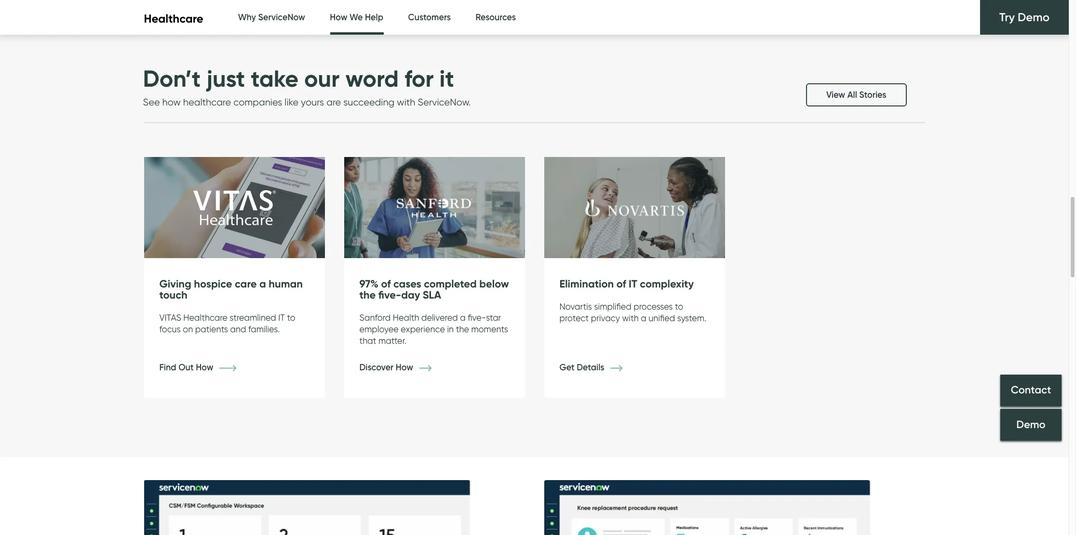 Task type: locate. For each thing, give the bounding box(es) containing it.
1 vertical spatial five-
[[468, 313, 486, 323]]

get details link
[[560, 363, 637, 374]]

1 vertical spatial demo
[[1017, 419, 1046, 432]]

to inside vitas healthcare streamlined it to focus on patients and families.
[[287, 313, 296, 323]]

it up families.
[[278, 313, 285, 323]]

0 vertical spatial to
[[675, 302, 684, 312]]

0 horizontal spatial with
[[397, 96, 416, 108]]

a inside sanford health delivered a five-star employee experience in the moments that matter.
[[460, 313, 466, 323]]

demo right the try
[[1018, 10, 1050, 24]]

1 horizontal spatial how
[[330, 12, 348, 23]]

with down simplified
[[622, 314, 639, 324]]

of for elimination
[[617, 278, 626, 291]]

2 of from the left
[[617, 278, 626, 291]]

companies
[[234, 96, 282, 108]]

patients
[[195, 325, 228, 335]]

a right delivered at the bottom
[[460, 313, 466, 323]]

try demo
[[1000, 10, 1050, 24]]

of inside the 97% of cases completed below the five-day sla
[[381, 278, 391, 291]]

it
[[440, 64, 454, 93]]

delivered
[[422, 313, 458, 323]]

health
[[393, 313, 419, 323]]

don't just take our word for it see how healthcare companies like yours are succeeding with servicenow.
[[143, 64, 471, 108]]

how right discover
[[396, 363, 413, 374]]

1 vertical spatial to
[[287, 313, 296, 323]]

discover how link
[[360, 363, 446, 374]]

protect
[[560, 314, 589, 324]]

a right care on the bottom left of the page
[[260, 278, 266, 291]]

1 vertical spatial with
[[622, 314, 639, 324]]

word
[[346, 64, 399, 93]]

a
[[260, 278, 266, 291], [460, 313, 466, 323], [641, 314, 647, 324]]

2 horizontal spatial a
[[641, 314, 647, 324]]

1 horizontal spatial the
[[456, 325, 469, 335]]

why servicenow
[[238, 12, 305, 23]]

1 vertical spatial healthcare
[[183, 313, 228, 323]]

the inside the 97% of cases completed below the five-day sla
[[360, 289, 376, 302]]

on
[[183, 325, 193, 335]]

it
[[629, 278, 638, 291], [278, 313, 285, 323]]

find out how
[[159, 363, 216, 374]]

0 horizontal spatial it
[[278, 313, 285, 323]]

1 horizontal spatial with
[[622, 314, 639, 324]]

five- inside the 97% of cases completed below the five-day sla
[[379, 289, 401, 302]]

1 vertical spatial it
[[278, 313, 285, 323]]

customers
[[408, 12, 451, 23]]

hospice
[[194, 278, 232, 291]]

five- up 'moments'
[[468, 313, 486, 323]]

sanford health logo image
[[344, 157, 525, 259]]

servicenow
[[258, 12, 305, 23]]

five- up 'sanford'
[[379, 289, 401, 302]]

discover
[[360, 363, 394, 374]]

below
[[480, 278, 509, 291]]

streamlined
[[230, 313, 276, 323]]

novartis simplified processes to protect privacy with a unified system.
[[560, 302, 707, 324]]

0 horizontal spatial to
[[287, 313, 296, 323]]

get details
[[560, 363, 607, 374]]

demo
[[1018, 10, 1050, 24], [1017, 419, 1046, 432]]

privacy
[[591, 314, 620, 324]]

day
[[401, 289, 420, 302]]

how
[[330, 12, 348, 23], [196, 363, 213, 374], [396, 363, 413, 374]]

0 vertical spatial with
[[397, 96, 416, 108]]

97%
[[360, 278, 379, 291]]

completed
[[424, 278, 477, 291]]

1 of from the left
[[381, 278, 391, 291]]

touch
[[159, 289, 187, 302]]

1 horizontal spatial a
[[460, 313, 466, 323]]

it up novartis simplified processes to protect privacy with a unified system.
[[629, 278, 638, 291]]

giving
[[159, 278, 191, 291]]

0 horizontal spatial the
[[360, 289, 376, 302]]

1 horizontal spatial it
[[629, 278, 638, 291]]

how we help
[[330, 12, 384, 23]]

take
[[251, 64, 299, 93]]

to down human
[[287, 313, 296, 323]]

a down processes
[[641, 314, 647, 324]]

vitas healthcare streamlined it to focus on patients and families.
[[159, 313, 296, 335]]

try demo link
[[981, 0, 1069, 35]]

are
[[327, 96, 341, 108]]

view
[[827, 90, 846, 100]]

navigation
[[144, 0, 458, 25]]

view all stories
[[827, 90, 887, 100]]

clinical device management image
[[144, 481, 525, 536]]

families.
[[248, 325, 280, 335]]

the
[[360, 289, 376, 302], [456, 325, 469, 335]]

help
[[365, 12, 384, 23]]

five-
[[379, 289, 401, 302], [468, 313, 486, 323]]

to
[[675, 302, 684, 312], [287, 313, 296, 323]]

a inside giving hospice care a human touch
[[260, 278, 266, 291]]

get
[[560, 363, 575, 374]]

to inside novartis simplified processes to protect privacy with a unified system.
[[675, 302, 684, 312]]

find out how link
[[159, 363, 246, 374]]

0 vertical spatial the
[[360, 289, 376, 302]]

1 horizontal spatial five-
[[468, 313, 486, 323]]

it inside vitas healthcare streamlined it to focus on patients and families.
[[278, 313, 285, 323]]

details
[[577, 363, 605, 374]]

the up 'sanford'
[[360, 289, 376, 302]]

1 horizontal spatial to
[[675, 302, 684, 312]]

of right 97%
[[381, 278, 391, 291]]

our
[[304, 64, 340, 93]]

of
[[381, 278, 391, 291], [617, 278, 626, 291]]

0 horizontal spatial five-
[[379, 289, 401, 302]]

human
[[269, 278, 303, 291]]

healthcare inside vitas healthcare streamlined it to focus on patients and families.
[[183, 313, 228, 323]]

giving hospice care a human touch
[[159, 278, 303, 302]]

demo down contact link
[[1017, 419, 1046, 432]]

with down for
[[397, 96, 416, 108]]

healthcare
[[144, 12, 203, 26], [183, 313, 228, 323]]

0 vertical spatial five-
[[379, 289, 401, 302]]

how right 'out'
[[196, 363, 213, 374]]

0 vertical spatial it
[[629, 278, 638, 291]]

the right in
[[456, 325, 469, 335]]

to up 'system.'
[[675, 302, 684, 312]]

with
[[397, 96, 416, 108], [622, 314, 639, 324]]

1 horizontal spatial of
[[617, 278, 626, 291]]

97% of cases completed below the five-day sla
[[360, 278, 509, 302]]

0 horizontal spatial of
[[381, 278, 391, 291]]

1 vertical spatial the
[[456, 325, 469, 335]]

0 horizontal spatial a
[[260, 278, 266, 291]]

2 horizontal spatial how
[[396, 363, 413, 374]]

of up simplified
[[617, 278, 626, 291]]

how
[[162, 96, 181, 108]]

how left we
[[330, 12, 348, 23]]

don't
[[143, 64, 201, 93]]

resources
[[476, 12, 516, 23]]

elimination
[[560, 278, 614, 291]]

with inside don't just take our word for it see how healthcare companies like yours are succeeding with servicenow.
[[397, 96, 416, 108]]



Task type: vqa. For each thing, say whether or not it's contained in the screenshot.
'at'
no



Task type: describe. For each thing, give the bounding box(es) containing it.
contact link
[[1001, 375, 1062, 407]]

how we help link
[[330, 0, 384, 38]]

moments
[[472, 325, 508, 335]]

sanford
[[360, 313, 391, 323]]

0 horizontal spatial how
[[196, 363, 213, 374]]

that
[[360, 336, 377, 347]]

a for human
[[260, 278, 266, 291]]

processes
[[634, 302, 673, 312]]

elimination of it complexity
[[560, 278, 694, 291]]

out
[[179, 363, 194, 374]]

see
[[143, 96, 160, 108]]

succeeding
[[344, 96, 395, 108]]

why
[[238, 12, 256, 23]]

in
[[447, 325, 454, 335]]

customers link
[[408, 0, 451, 35]]

experience
[[401, 325, 445, 335]]

stories
[[860, 90, 887, 100]]

a inside novartis simplified processes to protect privacy with a unified system.
[[641, 314, 647, 324]]

yours
[[301, 96, 324, 108]]

complexity
[[640, 278, 694, 291]]

servicenow.
[[418, 96, 471, 108]]

vitas
[[159, 313, 181, 323]]

why servicenow link
[[238, 0, 305, 35]]

focus
[[159, 325, 181, 335]]

a for five-
[[460, 313, 466, 323]]

resources link
[[476, 0, 516, 35]]

the inside sanford health delivered a five-star employee experience in the moments that matter.
[[456, 325, 469, 335]]

healthcare
[[183, 96, 231, 108]]

and
[[230, 325, 246, 335]]

cases
[[394, 278, 422, 291]]

star
[[486, 313, 501, 323]]

care
[[235, 278, 257, 291]]

demo link
[[1001, 409, 1062, 441]]

all
[[848, 90, 858, 100]]

with inside novartis simplified processes to protect privacy with a unified system.
[[622, 314, 639, 324]]

for
[[405, 64, 434, 93]]

try
[[1000, 10, 1016, 24]]

contact
[[1011, 384, 1052, 397]]

sla
[[423, 289, 442, 302]]

like
[[285, 96, 299, 108]]

five- inside sanford health delivered a five-star employee experience in the moments that matter.
[[468, 313, 486, 323]]

system.
[[678, 314, 707, 324]]

0 vertical spatial demo
[[1018, 10, 1050, 24]]

unified
[[649, 314, 675, 324]]

matter.
[[379, 336, 407, 347]]

just
[[207, 64, 245, 93]]

employee
[[360, 325, 399, 335]]

novartis
[[560, 302, 592, 312]]

sanford health delivered a five-star employee experience in the moments that matter.
[[360, 313, 508, 347]]

novartis logo image
[[544, 157, 725, 259]]

find
[[159, 363, 176, 374]]

healthcare and life sciences service management image
[[544, 481, 925, 536]]

of for 97%
[[381, 278, 391, 291]]

simplified
[[595, 302, 632, 312]]

view all stories link
[[807, 83, 907, 106]]

0 vertical spatial healthcare
[[144, 12, 203, 26]]

discover how
[[360, 363, 416, 374]]

we
[[350, 12, 363, 23]]



